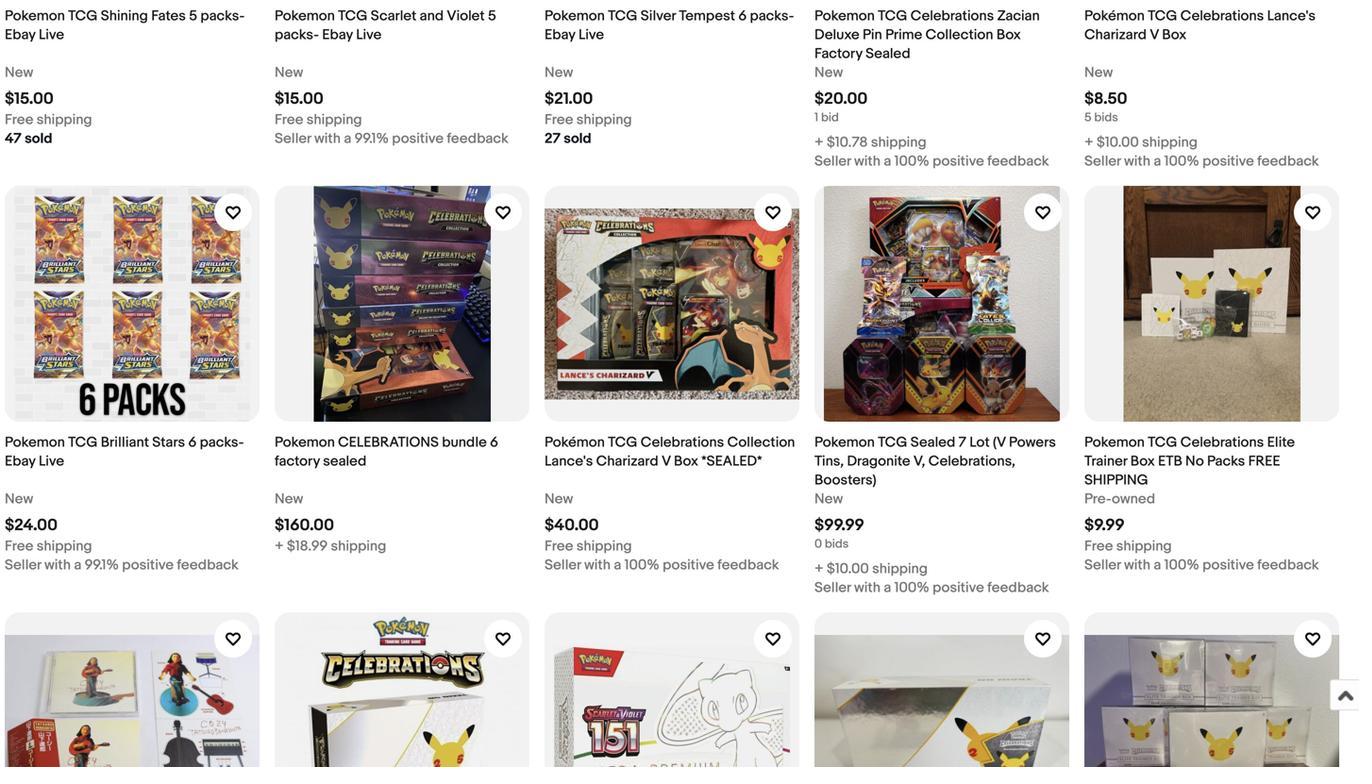 Task type: describe. For each thing, give the bounding box(es) containing it.
$21.00 text field
[[545, 89, 593, 109]]

packs- for $15.00
[[200, 8, 245, 25]]

pokemon tcg silver tempest 6 packs- ebay live
[[545, 8, 794, 43]]

positive inside pokemon tcg celebrations zacian deluxe pin prime collection box factory sealed new $20.00 1 bid + $10.78 shipping seller with a 100% positive feedback
[[933, 153, 985, 170]]

free shipping text field for new $15.00 free shipping seller with a 99.1% positive feedback
[[275, 110, 362, 129]]

pokemon for pokemon tcg celebrations elite trainer box etb no packs free shipping pre-owned $9.99 free shipping seller with a 100% positive feedback
[[1085, 434, 1145, 451]]

pokémon tcg celebrations collection lance's charizard v box *sealed*
[[545, 434, 795, 470]]

etb
[[1158, 453, 1183, 470]]

99.1% for $15.00
[[355, 130, 389, 147]]

seller with a 100% positive feedback text field for $20.00
[[815, 152, 1050, 171]]

feedback inside pokemon tcg celebrations zacian deluxe pin prime collection box factory sealed new $20.00 1 bid + $10.78 shipping seller with a 100% positive feedback
[[988, 153, 1050, 170]]

live inside pokemon tcg scarlet and violet 5 packs- ebay live
[[356, 26, 382, 43]]

new text field for $15.00
[[275, 63, 303, 82]]

seller with a 100% positive feedback text field for $40.00
[[545, 556, 780, 575]]

+ $10.00 shipping text field for $8.50
[[1085, 133, 1198, 152]]

pokemon tcg brilliant stars 6 packs- ebay live
[[5, 434, 244, 470]]

$8.50 text field
[[1085, 89, 1128, 109]]

*sealed*
[[702, 453, 762, 470]]

shipping inside new $21.00 free shipping 27 sold
[[577, 111, 632, 128]]

shipping inside pokemon tcg sealed 7 lot (v powers tins, dragonite v, celebrations, boosters) new $99.99 0 bids + $10.00 shipping seller with a 100% positive feedback
[[873, 561, 928, 578]]

tcg for new $15.00 free shipping 47 sold
[[68, 8, 98, 25]]

+ $18.99 shipping text field
[[275, 537, 387, 556]]

seller inside pokemon tcg sealed 7 lot (v powers tins, dragonite v, celebrations, boosters) new $99.99 0 bids + $10.00 shipping seller with a 100% positive feedback
[[815, 580, 851, 597]]

shipping inside new $24.00 free shipping seller with a 99.1% positive feedback
[[37, 538, 92, 555]]

7
[[959, 434, 967, 451]]

bids inside pokemon tcg sealed 7 lot (v powers tins, dragonite v, celebrations, boosters) new $99.99 0 bids + $10.00 shipping seller with a 100% positive feedback
[[825, 537, 849, 552]]

bid
[[821, 110, 839, 125]]

pokemon tcg sealed 7 lot (v powers tins, dragonite v, celebrations, boosters) new $99.99 0 bids + $10.00 shipping seller with a 100% positive feedback
[[815, 434, 1056, 597]]

with inside pokemon tcg celebrations elite trainer box etb no packs free shipping pre-owned $9.99 free shipping seller with a 100% positive feedback
[[1124, 557, 1151, 574]]

a inside pokemon tcg sealed 7 lot (v powers tins, dragonite v, celebrations, boosters) new $99.99 0 bids + $10.00 shipping seller with a 100% positive feedback
[[884, 580, 892, 597]]

sold for $15.00
[[25, 130, 52, 147]]

100% inside pokemon tcg sealed 7 lot (v powers tins, dragonite v, celebrations, boosters) new $99.99 0 bids + $10.00 shipping seller with a 100% positive feedback
[[895, 580, 930, 597]]

bundle
[[442, 434, 487, 451]]

new $8.50 5 bids + $10.00 shipping seller with a 100% positive feedback
[[1085, 64, 1320, 170]]

pre-
[[1085, 491, 1112, 508]]

new $24.00 free shipping seller with a 99.1% positive feedback
[[5, 491, 239, 574]]

$18.99
[[287, 538, 328, 555]]

+ inside pokemon tcg celebrations zacian deluxe pin prime collection box factory sealed new $20.00 1 bid + $10.78 shipping seller with a 100% positive feedback
[[815, 134, 824, 151]]

pokémon tcg celebrations lance's charizard v box
[[1085, 8, 1316, 43]]

a inside new $24.00 free shipping seller with a 99.1% positive feedback
[[74, 557, 81, 574]]

+ inside new $8.50 5 bids + $10.00 shipping seller with a 100% positive feedback
[[1085, 134, 1094, 151]]

positive inside new $40.00 free shipping seller with a 100% positive feedback
[[663, 557, 715, 574]]

Pre-owned text field
[[1085, 490, 1156, 509]]

+ $10.00 shipping text field for $99.99
[[815, 560, 928, 579]]

+ inside pokemon tcg sealed 7 lot (v powers tins, dragonite v, celebrations, boosters) new $99.99 0 bids + $10.00 shipping seller with a 100% positive feedback
[[815, 561, 824, 578]]

charizard inside pokémon tcg celebrations lance's charizard v box
[[1085, 26, 1147, 43]]

tcg inside pokemon tcg celebrations zacian deluxe pin prime collection box factory sealed new $20.00 1 bid + $10.78 shipping seller with a 100% positive feedback
[[878, 8, 908, 25]]

sealed
[[323, 453, 367, 470]]

positive inside pokemon tcg sealed 7 lot (v powers tins, dragonite v, celebrations, boosters) new $99.99 0 bids + $10.00 shipping seller with a 100% positive feedback
[[933, 580, 985, 597]]

with inside new $24.00 free shipping seller with a 99.1% positive feedback
[[44, 557, 71, 574]]

$15.00 for new $15.00 free shipping 47 sold
[[5, 89, 54, 109]]

with inside new $15.00 free shipping seller with a 99.1% positive feedback
[[314, 130, 341, 147]]

100% inside pokemon tcg celebrations zacian deluxe pin prime collection box factory sealed new $20.00 1 bid + $10.78 shipping seller with a 100% positive feedback
[[895, 153, 930, 170]]

seller with a 100% positive feedback text field for $99.99
[[815, 579, 1050, 598]]

pokemon tcg shining fates 5 packs- ebay live
[[5, 8, 245, 43]]

$24.00
[[5, 516, 58, 536]]

free for new $15.00 free shipping 47 sold
[[5, 111, 33, 128]]

new text field for $20.00
[[815, 63, 843, 82]]

100% inside new $8.50 5 bids + $10.00 shipping seller with a 100% positive feedback
[[1165, 153, 1200, 170]]

shipping inside new $160.00 + $18.99 shipping
[[331, 538, 387, 555]]

dragonite
[[847, 453, 911, 470]]

new for new $15.00 free shipping 47 sold
[[5, 64, 33, 81]]

+ inside new $160.00 + $18.99 shipping
[[275, 538, 284, 555]]

celebrations for pokemon tcg celebrations zacian deluxe pin prime collection box factory sealed new $20.00 1 bid + $10.78 shipping seller with a 100% positive feedback
[[911, 8, 994, 25]]

trainer
[[1085, 453, 1128, 470]]

new text field for $99.99
[[815, 490, 843, 509]]

free for new $21.00 free shipping 27 sold
[[545, 111, 574, 128]]

packs
[[1208, 453, 1246, 470]]

a inside new $15.00 free shipping seller with a 99.1% positive feedback
[[344, 130, 352, 147]]

free inside pokemon tcg celebrations elite trainer box etb no packs free shipping pre-owned $9.99 free shipping seller with a 100% positive feedback
[[1085, 538, 1114, 555]]

new text field for $15.00
[[5, 63, 33, 82]]

packs- inside pokemon tcg scarlet and violet 5 packs- ebay live
[[275, 26, 319, 43]]

$10.00 inside new $8.50 5 bids + $10.00 shipping seller with a 100% positive feedback
[[1097, 134, 1139, 151]]

lot
[[970, 434, 990, 451]]

$15.00 for new $15.00 free shipping seller with a 99.1% positive feedback
[[275, 89, 324, 109]]

shipping inside the new $15.00 free shipping 47 sold
[[37, 111, 92, 128]]

pokemon for pokemon tcg celebrations zacian deluxe pin prime collection box factory sealed new $20.00 1 bid + $10.78 shipping seller with a 100% positive feedback
[[815, 8, 875, 25]]

27
[[545, 130, 561, 147]]

a inside new $40.00 free shipping seller with a 100% positive feedback
[[614, 557, 622, 574]]

tcg for new $15.00 free shipping seller with a 99.1% positive feedback
[[338, 8, 368, 25]]

box inside pokemon tcg celebrations zacian deluxe pin prime collection box factory sealed new $20.00 1 bid + $10.78 shipping seller with a 100% positive feedback
[[997, 26, 1021, 43]]

collection inside pokémon tcg celebrations collection lance's charizard v box *sealed*
[[728, 434, 795, 451]]

new $160.00 + $18.99 shipping
[[275, 491, 387, 555]]

deluxe
[[815, 26, 860, 43]]

100% inside new $40.00 free shipping seller with a 100% positive feedback
[[625, 557, 660, 574]]

5 inside pokemon tcg scarlet and violet 5 packs- ebay live
[[488, 8, 496, 25]]

pokémon for $8.50
[[1085, 8, 1145, 25]]

bids inside new $8.50 5 bids + $10.00 shipping seller with a 100% positive feedback
[[1095, 110, 1119, 125]]

seller with a 100% positive feedback text field for $9.99
[[1085, 556, 1320, 575]]

owned
[[1112, 491, 1156, 508]]

box inside pokémon tcg celebrations lance's charizard v box
[[1163, 26, 1187, 43]]

feedback inside new $15.00 free shipping seller with a 99.1% positive feedback
[[447, 130, 509, 147]]

$20.00 text field
[[815, 89, 868, 109]]

live for $24.00
[[39, 453, 64, 470]]

tcg inside pokemon tcg celebrations elite trainer box etb no packs free shipping pre-owned $9.99 free shipping seller with a 100% positive feedback
[[1148, 434, 1178, 451]]

$24.00 text field
[[5, 516, 58, 536]]

and
[[420, 8, 444, 25]]

new text field for $21.00
[[545, 63, 573, 82]]

shipping inside pokemon tcg celebrations zacian deluxe pin prime collection box factory sealed new $20.00 1 bid + $10.78 shipping seller with a 100% positive feedback
[[871, 134, 927, 151]]

ebay for $15.00
[[5, 26, 35, 43]]

brilliant
[[101, 434, 149, 451]]

free shipping text field for $24.00
[[5, 537, 92, 556]]

tins,
[[815, 453, 844, 470]]

charizard inside pokémon tcg celebrations collection lance's charizard v box *sealed*
[[596, 453, 659, 470]]

elite
[[1268, 434, 1295, 451]]

feedback inside new $24.00 free shipping seller with a 99.1% positive feedback
[[177, 557, 239, 574]]

prime
[[886, 26, 923, 43]]

shining
[[101, 8, 148, 25]]

new inside pokemon tcg sealed 7 lot (v powers tins, dragonite v, celebrations, boosters) new $99.99 0 bids + $10.00 shipping seller with a 100% positive feedback
[[815, 491, 843, 508]]

$15.00 text field
[[5, 89, 54, 109]]

with inside new $40.00 free shipping seller with a 100% positive feedback
[[584, 557, 611, 574]]

new $21.00 free shipping 27 sold
[[545, 64, 632, 147]]

with inside pokemon tcg celebrations zacian deluxe pin prime collection box factory sealed new $20.00 1 bid + $10.78 shipping seller with a 100% positive feedback
[[854, 153, 881, 170]]

tcg for new $24.00 free shipping seller with a 99.1% positive feedback
[[68, 434, 98, 451]]

v inside pokémon tcg celebrations collection lance's charizard v box *sealed*
[[662, 453, 671, 470]]

47 sold text field
[[5, 129, 52, 148]]

new inside pokemon tcg celebrations zacian deluxe pin prime collection box factory sealed new $20.00 1 bid + $10.78 shipping seller with a 100% positive feedback
[[815, 64, 843, 81]]

feedback inside pokemon tcg celebrations elite trainer box etb no packs free shipping pre-owned $9.99 free shipping seller with a 100% positive feedback
[[1258, 557, 1320, 574]]

ebay for $21.00
[[545, 26, 576, 43]]

$99.99 text field
[[815, 516, 865, 536]]

factory
[[815, 45, 863, 62]]

positive inside new $15.00 free shipping seller with a 99.1% positive feedback
[[392, 130, 444, 147]]

seller inside new $8.50 5 bids + $10.00 shipping seller with a 100% positive feedback
[[1085, 153, 1121, 170]]

shipping inside new $15.00 free shipping seller with a 99.1% positive feedback
[[307, 111, 362, 128]]

1
[[815, 110, 819, 125]]

zacian
[[998, 8, 1040, 25]]

feedback inside pokemon tcg sealed 7 lot (v powers tins, dragonite v, celebrations, boosters) new $99.99 0 bids + $10.00 shipping seller with a 100% positive feedback
[[988, 580, 1050, 597]]

new for new $160.00 + $18.99 shipping
[[275, 491, 303, 508]]

collection inside pokemon tcg celebrations zacian deluxe pin prime collection box factory sealed new $20.00 1 bid + $10.78 shipping seller with a 100% positive feedback
[[926, 26, 994, 43]]

Seller with a 99.1% positive feedback text field
[[5, 556, 239, 575]]

free for new $40.00 free shipping seller with a 100% positive feedback
[[545, 538, 574, 555]]

violet
[[447, 8, 485, 25]]

seller inside new $24.00 free shipping seller with a 99.1% positive feedback
[[5, 557, 41, 574]]

$15.00 text field
[[275, 89, 324, 109]]

positive inside new $24.00 free shipping seller with a 99.1% positive feedback
[[122, 557, 174, 574]]

silver
[[641, 8, 676, 25]]

$21.00
[[545, 89, 593, 109]]

+ $10.78 shipping text field
[[815, 133, 927, 152]]

feedback inside new $40.00 free shipping seller with a 100% positive feedback
[[718, 557, 780, 574]]

lance's inside pokémon tcg celebrations lance's charizard v box
[[1268, 8, 1316, 25]]

tcg for new $8.50 5 bids + $10.00 shipping seller with a 100% positive feedback
[[1148, 8, 1178, 25]]

6 for $24.00
[[188, 434, 197, 451]]

shipping inside new $8.50 5 bids + $10.00 shipping seller with a 100% positive feedback
[[1143, 134, 1198, 151]]

tcg inside pokemon tcg sealed 7 lot (v powers tins, dragonite v, celebrations, boosters) new $99.99 0 bids + $10.00 shipping seller with a 100% positive feedback
[[878, 434, 908, 451]]

6 inside pokemon celebrations bundle 6 factory sealed
[[490, 434, 498, 451]]

new text field for $40.00
[[545, 490, 573, 509]]

sealed inside pokemon tcg celebrations zacian deluxe pin prime collection box factory sealed new $20.00 1 bid + $10.78 shipping seller with a 100% positive feedback
[[866, 45, 911, 62]]

pokemon for pokemon tcg scarlet and violet 5 packs- ebay live
[[275, 8, 335, 25]]



Task type: vqa. For each thing, say whether or not it's contained in the screenshot.


Task type: locate. For each thing, give the bounding box(es) containing it.
1 seller with a 100% positive feedback text field from the left
[[545, 556, 780, 575]]

0 horizontal spatial pokémon
[[545, 434, 605, 451]]

0 horizontal spatial 99.1%
[[85, 557, 119, 574]]

packs- right stars in the bottom left of the page
[[200, 434, 244, 451]]

pokemon up $24.00 text field on the left bottom of the page
[[5, 434, 65, 451]]

Seller with a 99.1% positive feedback text field
[[275, 129, 509, 148]]

sold inside the new $15.00 free shipping 47 sold
[[25, 130, 52, 147]]

free up 27
[[545, 111, 574, 128]]

6 for $21.00
[[739, 8, 747, 25]]

tcg for new $21.00 free shipping 27 sold
[[608, 8, 638, 25]]

live inside 'pokemon tcg silver tempest 6 packs- ebay live'
[[579, 26, 604, 43]]

2 free shipping text field from the left
[[275, 110, 362, 129]]

factory
[[275, 453, 320, 470]]

collection up *sealed*
[[728, 434, 795, 451]]

new down factory
[[815, 64, 843, 81]]

packs- for $21.00
[[750, 8, 794, 25]]

+ left $18.99
[[275, 538, 284, 555]]

free shipping text field down $9.99
[[1085, 537, 1172, 556]]

New text field
[[275, 63, 303, 82], [545, 63, 573, 82], [5, 490, 33, 509], [815, 490, 843, 509]]

new text field up $21.00
[[545, 63, 573, 82]]

live inside pokemon tcg brilliant stars 6 packs- ebay live
[[39, 453, 64, 470]]

pokemon for pokemon tcg sealed 7 lot (v powers tins, dragonite v, celebrations, boosters) new $99.99 0 bids + $10.00 shipping seller with a 100% positive feedback
[[815, 434, 875, 451]]

pokemon up $21.00
[[545, 8, 605, 25]]

a inside new $8.50 5 bids + $10.00 shipping seller with a 100% positive feedback
[[1154, 153, 1162, 170]]

0 vertical spatial collection
[[926, 26, 994, 43]]

2 horizontal spatial free shipping text field
[[545, 110, 632, 129]]

6 right the 'bundle'
[[490, 434, 498, 451]]

ebay inside pokemon tcg brilliant stars 6 packs- ebay live
[[5, 453, 35, 470]]

free shipping text field for $9.99
[[1085, 537, 1172, 556]]

2 horizontal spatial free shipping text field
[[1085, 537, 1172, 556]]

sold inside new $21.00 free shipping 27 sold
[[564, 130, 592, 147]]

$99.99
[[815, 516, 865, 536]]

100% inside pokemon tcg celebrations elite trainer box etb no packs free shipping pre-owned $9.99 free shipping seller with a 100% positive feedback
[[1165, 557, 1200, 574]]

pokemon inside pokemon celebrations bundle 6 factory sealed
[[275, 434, 335, 451]]

pokemon inside 'pokemon tcg silver tempest 6 packs- ebay live'
[[545, 8, 605, 25]]

1 vertical spatial lance's
[[545, 453, 593, 470]]

free shipping text field down $24.00 text field on the left bottom of the page
[[5, 537, 92, 556]]

pokemon inside pokemon tcg celebrations elite trainer box etb no packs free shipping pre-owned $9.99 free shipping seller with a 100% positive feedback
[[1085, 434, 1145, 451]]

5 inside new $8.50 5 bids + $10.00 shipping seller with a 100% positive feedback
[[1085, 110, 1092, 125]]

1 horizontal spatial seller with a 100% positive feedback text field
[[1085, 556, 1320, 575]]

100%
[[895, 153, 930, 170], [1165, 153, 1200, 170], [625, 557, 660, 574], [1165, 557, 1200, 574], [895, 580, 930, 597]]

new up $21.00
[[545, 64, 573, 81]]

new text field up $15.00 text field at the top left
[[275, 63, 303, 82]]

seller down 0 bids text box
[[815, 580, 851, 597]]

tcg
[[68, 8, 98, 25], [338, 8, 368, 25], [608, 8, 638, 25], [878, 8, 908, 25], [1148, 8, 1178, 25], [68, 434, 98, 451], [608, 434, 638, 451], [878, 434, 908, 451], [1148, 434, 1178, 451]]

ebay up $15.00 text box
[[5, 26, 35, 43]]

1 horizontal spatial free shipping text field
[[275, 110, 362, 129]]

free up 47
[[5, 111, 33, 128]]

seller inside new $40.00 free shipping seller with a 100% positive feedback
[[545, 557, 581, 574]]

0 horizontal spatial + $10.00 shipping text field
[[815, 560, 928, 579]]

live down scarlet
[[356, 26, 382, 43]]

charizard up new $40.00 free shipping seller with a 100% positive feedback
[[596, 453, 659, 470]]

positive inside new $8.50 5 bids + $10.00 shipping seller with a 100% positive feedback
[[1203, 153, 1255, 170]]

New text field
[[5, 63, 33, 82], [815, 63, 843, 82], [1085, 63, 1113, 82], [275, 490, 303, 509], [545, 490, 573, 509]]

1 $15.00 from the left
[[5, 89, 54, 109]]

fates
[[151, 8, 186, 25]]

free shipping text field down $15.00 text field at the top left
[[275, 110, 362, 129]]

pokemon for pokemon tcg shining fates 5 packs- ebay live
[[5, 8, 65, 25]]

$160.00 text field
[[275, 516, 334, 536]]

pokemon for pokemon tcg brilliant stars 6 packs- ebay live
[[5, 434, 65, 451]]

2 horizontal spatial 5
[[1085, 110, 1092, 125]]

pokemon up tins, on the bottom of the page
[[815, 434, 875, 451]]

with down $24.00 text field on the left bottom of the page
[[44, 557, 71, 574]]

with down $9.99
[[1124, 557, 1151, 574]]

+ down "1"
[[815, 134, 824, 151]]

a inside pokemon tcg celebrations zacian deluxe pin prime collection box factory sealed new $20.00 1 bid + $10.78 shipping seller with a 100% positive feedback
[[884, 153, 892, 170]]

pokémon for $40.00
[[545, 434, 605, 451]]

new text field for $160.00
[[275, 490, 303, 509]]

1 vertical spatial + $10.00 shipping text field
[[815, 560, 928, 579]]

celebrations inside pokemon tcg celebrations zacian deluxe pin prime collection box factory sealed new $20.00 1 bid + $10.78 shipping seller with a 100% positive feedback
[[911, 8, 994, 25]]

0 vertical spatial $10.00
[[1097, 134, 1139, 151]]

2 horizontal spatial 6
[[739, 8, 747, 25]]

1 vertical spatial pokémon
[[545, 434, 605, 451]]

new for new $8.50 5 bids + $10.00 shipping seller with a 100% positive feedback
[[1085, 64, 1113, 81]]

sold right 47
[[25, 130, 52, 147]]

new up $15.00 text box
[[5, 64, 33, 81]]

tcg for new $40.00 free shipping seller with a 100% positive feedback
[[608, 434, 638, 451]]

$20.00
[[815, 89, 868, 109]]

tcg inside pokemon tcg scarlet and violet 5 packs- ebay live
[[338, 8, 368, 25]]

1 free shipping text field from the left
[[5, 537, 92, 556]]

new down boosters)
[[815, 491, 843, 508]]

5 right 'violet'
[[488, 8, 496, 25]]

1 horizontal spatial free shipping text field
[[545, 537, 632, 556]]

new $40.00 free shipping seller with a 100% positive feedback
[[545, 491, 780, 574]]

new for new $21.00 free shipping 27 sold
[[545, 64, 573, 81]]

seller down the '5 bids' text field at the right top of the page
[[1085, 153, 1121, 170]]

0 vertical spatial charizard
[[1085, 26, 1147, 43]]

new
[[5, 64, 33, 81], [275, 64, 303, 81], [545, 64, 573, 81], [815, 64, 843, 81], [1085, 64, 1113, 81], [5, 491, 33, 508], [275, 491, 303, 508], [545, 491, 573, 508], [815, 491, 843, 508]]

1 horizontal spatial pokémon
[[1085, 8, 1145, 25]]

packs- up $15.00 text field at the top left
[[275, 26, 319, 43]]

6 right stars in the bottom left of the page
[[188, 434, 197, 451]]

scarlet
[[371, 8, 417, 25]]

celebrations inside pokemon tcg celebrations elite trainer box etb no packs free shipping pre-owned $9.99 free shipping seller with a 100% positive feedback
[[1181, 434, 1264, 451]]

sold for $21.00
[[564, 130, 592, 147]]

free inside new $40.00 free shipping seller with a 100% positive feedback
[[545, 538, 574, 555]]

seller
[[275, 130, 311, 147], [815, 153, 851, 170], [1085, 153, 1121, 170], [5, 557, 41, 574], [545, 557, 581, 574], [1085, 557, 1121, 574], [815, 580, 851, 597]]

new for new $15.00 free shipping seller with a 99.1% positive feedback
[[275, 64, 303, 81]]

seller down $15.00 text field at the top left
[[275, 130, 311, 147]]

tempest
[[679, 8, 736, 25]]

new up the $40.00 text field
[[545, 491, 573, 508]]

Free shipping text field
[[5, 110, 92, 129], [275, 110, 362, 129], [545, 110, 632, 129]]

1 horizontal spatial + $10.00 shipping text field
[[1085, 133, 1198, 152]]

0 horizontal spatial bids
[[825, 537, 849, 552]]

$10.00 inside pokemon tcg sealed 7 lot (v powers tins, dragonite v, celebrations, boosters) new $99.99 0 bids + $10.00 shipping seller with a 100% positive feedback
[[827, 561, 869, 578]]

$9.99 text field
[[1085, 516, 1125, 536]]

with inside new $8.50 5 bids + $10.00 shipping seller with a 100% positive feedback
[[1124, 153, 1151, 170]]

pokemon inside pokemon tcg celebrations zacian deluxe pin prime collection box factory sealed new $20.00 1 bid + $10.78 shipping seller with a 100% positive feedback
[[815, 8, 875, 25]]

celebrations,
[[929, 453, 1016, 470]]

charizard
[[1085, 26, 1147, 43], [596, 453, 659, 470]]

1 free shipping text field from the left
[[5, 110, 92, 129]]

pokémon up $8.50 text box
[[1085, 8, 1145, 25]]

a
[[344, 130, 352, 147], [884, 153, 892, 170], [1154, 153, 1162, 170], [74, 557, 81, 574], [614, 557, 622, 574], [1154, 557, 1162, 574], [884, 580, 892, 597]]

1 vertical spatial v
[[662, 453, 671, 470]]

pokemon
[[5, 8, 65, 25], [275, 8, 335, 25], [545, 8, 605, 25], [815, 8, 875, 25], [5, 434, 65, 451], [275, 434, 335, 451], [815, 434, 875, 451], [1085, 434, 1145, 451]]

powers
[[1009, 434, 1056, 451]]

ebay up $21.00
[[545, 26, 576, 43]]

2 seller with a 100% positive feedback text field from the left
[[1085, 556, 1320, 575]]

sold right 27
[[564, 130, 592, 147]]

1 horizontal spatial lance's
[[1268, 8, 1316, 25]]

seller down the $40.00 text field
[[545, 557, 581, 574]]

0 vertical spatial bids
[[1095, 110, 1119, 125]]

shipping inside new $40.00 free shipping seller with a 100% positive feedback
[[577, 538, 632, 555]]

box left the "etb"
[[1131, 453, 1155, 470]]

pokémon inside pokémon tcg celebrations lance's charizard v box
[[1085, 8, 1145, 25]]

new text field up $160.00
[[275, 490, 303, 509]]

+ down the '5 bids' text field at the right top of the page
[[1085, 134, 1094, 151]]

free inside new $15.00 free shipping seller with a 99.1% positive feedback
[[275, 111, 303, 128]]

+ $10.00 shipping text field down 0 bids text box
[[815, 560, 928, 579]]

0 horizontal spatial free shipping text field
[[5, 537, 92, 556]]

pokemon tcg scarlet and violet 5 packs- ebay live
[[275, 8, 496, 43]]

1 vertical spatial charizard
[[596, 453, 659, 470]]

with down the $8.50
[[1124, 153, 1151, 170]]

$10.78
[[827, 134, 868, 151]]

1 horizontal spatial 5
[[488, 8, 496, 25]]

0 horizontal spatial sold
[[25, 130, 52, 147]]

$40.00 text field
[[545, 516, 599, 536]]

1 vertical spatial bids
[[825, 537, 849, 552]]

pokemon up $15.00 text field at the top left
[[275, 8, 335, 25]]

new text field down boosters)
[[815, 490, 843, 509]]

packs- inside pokemon tcg brilliant stars 6 packs- ebay live
[[200, 434, 244, 451]]

0
[[815, 537, 822, 552]]

0 horizontal spatial $15.00
[[5, 89, 54, 109]]

$10.00 down 0 bids text box
[[827, 561, 869, 578]]

new inside new $8.50 5 bids + $10.00 shipping seller with a 100% positive feedback
[[1085, 64, 1113, 81]]

sealed down pin
[[866, 45, 911, 62]]

+ $10.00 shipping text field down the '5 bids' text field at the right top of the page
[[1085, 133, 1198, 152]]

0 vertical spatial lance's
[[1268, 8, 1316, 25]]

new text field up $24.00
[[5, 490, 33, 509]]

lance's inside pokémon tcg celebrations collection lance's charizard v box *sealed*
[[545, 453, 593, 470]]

1 vertical spatial collection
[[728, 434, 795, 451]]

new up $15.00 text field at the top left
[[275, 64, 303, 81]]

6
[[739, 8, 747, 25], [188, 434, 197, 451], [490, 434, 498, 451]]

seller inside pokemon tcg celebrations elite trainer box etb no packs free shipping pre-owned $9.99 free shipping seller with a 100% positive feedback
[[1085, 557, 1121, 574]]

v inside pokémon tcg celebrations lance's charizard v box
[[1150, 26, 1159, 43]]

99.1% inside new $24.00 free shipping seller with a 99.1% positive feedback
[[85, 557, 119, 574]]

3 free shipping text field from the left
[[545, 110, 632, 129]]

$40.00
[[545, 516, 599, 536]]

seller inside new $15.00 free shipping seller with a 99.1% positive feedback
[[275, 130, 311, 147]]

2 sold from the left
[[564, 130, 592, 147]]

0 horizontal spatial 6
[[188, 434, 197, 451]]

ebay inside pokemon tcg scarlet and violet 5 packs- ebay live
[[322, 26, 353, 43]]

collection
[[926, 26, 994, 43], [728, 434, 795, 451]]

ebay inside pokemon tcg shining fates 5 packs- ebay live
[[5, 26, 35, 43]]

with down the $40.00 text field
[[584, 557, 611, 574]]

box
[[997, 26, 1021, 43], [1163, 26, 1187, 43], [674, 453, 699, 470], [1131, 453, 1155, 470]]

5 down $8.50 text box
[[1085, 110, 1092, 125]]

positive inside pokemon tcg celebrations elite trainer box etb no packs free shipping pre-owned $9.99 free shipping seller with a 100% positive feedback
[[1203, 557, 1255, 574]]

box up new $8.50 5 bids + $10.00 shipping seller with a 100% positive feedback
[[1163, 26, 1187, 43]]

99.1%
[[355, 130, 389, 147], [85, 557, 119, 574]]

celebrations
[[338, 434, 439, 451]]

0 horizontal spatial 5
[[189, 8, 197, 25]]

seller down $24.00
[[5, 557, 41, 574]]

packs- right fates
[[200, 8, 245, 25]]

1 sold from the left
[[25, 130, 52, 147]]

pokémon inside pokémon tcg celebrations collection lance's charizard v box *sealed*
[[545, 434, 605, 451]]

47
[[5, 130, 21, 147]]

new text field up $8.50 text box
[[1085, 63, 1113, 82]]

0 vertical spatial + $10.00 shipping text field
[[1085, 133, 1198, 152]]

2 $15.00 from the left
[[275, 89, 324, 109]]

positive
[[392, 130, 444, 147], [933, 153, 985, 170], [1203, 153, 1255, 170], [122, 557, 174, 574], [663, 557, 715, 574], [1203, 557, 1255, 574], [933, 580, 985, 597]]

free for new $24.00 free shipping seller with a 99.1% positive feedback
[[5, 538, 33, 555]]

v,
[[914, 453, 926, 470]]

0 horizontal spatial free shipping text field
[[5, 110, 92, 129]]

celebrations
[[911, 8, 994, 25], [1181, 8, 1264, 25], [641, 434, 724, 451], [1181, 434, 1264, 451]]

a inside pokemon tcg celebrations elite trainer box etb no packs free shipping pre-owned $9.99 free shipping seller with a 100% positive feedback
[[1154, 557, 1162, 574]]

new up $8.50 text box
[[1085, 64, 1113, 81]]

box inside pokemon tcg celebrations elite trainer box etb no packs free shipping pre-owned $9.99 free shipping seller with a 100% positive feedback
[[1131, 453, 1155, 470]]

pokémon up the $40.00 text field
[[545, 434, 605, 451]]

collection right prime
[[926, 26, 994, 43]]

0 horizontal spatial $10.00
[[827, 561, 869, 578]]

0 horizontal spatial seller with a 100% positive feedback text field
[[545, 556, 780, 575]]

1 horizontal spatial sold
[[564, 130, 592, 147]]

bids
[[1095, 110, 1119, 125], [825, 537, 849, 552]]

ebay for $24.00
[[5, 453, 35, 470]]

live
[[39, 26, 64, 43], [356, 26, 382, 43], [579, 26, 604, 43], [39, 453, 64, 470]]

free shipping text field for new $15.00 free shipping 47 sold
[[5, 110, 92, 129]]

new up $160.00
[[275, 491, 303, 508]]

with
[[314, 130, 341, 147], [854, 153, 881, 170], [1124, 153, 1151, 170], [44, 557, 71, 574], [584, 557, 611, 574], [1124, 557, 1151, 574], [854, 580, 881, 597]]

0 horizontal spatial collection
[[728, 434, 795, 451]]

new for new $24.00 free shipping seller with a 99.1% positive feedback
[[5, 491, 33, 508]]

free
[[5, 111, 33, 128], [275, 111, 303, 128], [545, 111, 574, 128], [5, 538, 33, 555], [545, 538, 574, 555], [1085, 538, 1114, 555]]

feedback inside new $8.50 5 bids + $10.00 shipping seller with a 100% positive feedback
[[1258, 153, 1320, 170]]

new $15.00 free shipping seller with a 99.1% positive feedback
[[275, 64, 509, 147]]

new inside new $24.00 free shipping seller with a 99.1% positive feedback
[[5, 491, 33, 508]]

tcg inside pokemon tcg shining fates 5 packs- ebay live
[[68, 8, 98, 25]]

1 horizontal spatial bids
[[1095, 110, 1119, 125]]

tcg inside pokemon tcg brilliant stars 6 packs- ebay live
[[68, 434, 98, 451]]

new text field down factory
[[815, 63, 843, 82]]

+ $10.00 shipping text field
[[1085, 133, 1198, 152], [815, 560, 928, 579]]

6 inside pokemon tcg brilliant stars 6 packs- ebay live
[[188, 434, 197, 451]]

sold
[[25, 130, 52, 147], [564, 130, 592, 147]]

pokemon tcg celebrations zacian deluxe pin prime collection box factory sealed new $20.00 1 bid + $10.78 shipping seller with a 100% positive feedback
[[815, 8, 1050, 170]]

1 horizontal spatial v
[[1150, 26, 1159, 43]]

live for $21.00
[[579, 26, 604, 43]]

1 vertical spatial 99.1%
[[85, 557, 119, 574]]

pokemon for pokemon tcg silver tempest 6 packs- ebay live
[[545, 8, 605, 25]]

Seller with a 100% positive feedback text field
[[545, 556, 780, 575], [1085, 556, 1320, 575]]

1 horizontal spatial charizard
[[1085, 26, 1147, 43]]

$10.00 down the '5 bids' text field at the right top of the page
[[1097, 134, 1139, 151]]

live up $21.00
[[579, 26, 604, 43]]

+
[[815, 134, 824, 151], [1085, 134, 1094, 151], [275, 538, 284, 555], [815, 561, 824, 578]]

shipping inside pokemon tcg celebrations elite trainer box etb no packs free shipping pre-owned $9.99 free shipping seller with a 100% positive feedback
[[1117, 538, 1172, 555]]

ebay up $15.00 text field at the top left
[[322, 26, 353, 43]]

with down + $10.78 shipping "text field"
[[854, 153, 881, 170]]

1 horizontal spatial $15.00
[[275, 89, 324, 109]]

0 horizontal spatial charizard
[[596, 453, 659, 470]]

feedback
[[447, 130, 509, 147], [988, 153, 1050, 170], [1258, 153, 1320, 170], [177, 557, 239, 574], [718, 557, 780, 574], [1258, 557, 1320, 574], [988, 580, 1050, 597]]

with down the $99.99 text box
[[854, 580, 881, 597]]

sealed up "v,"
[[911, 434, 956, 451]]

tcg inside 'pokemon tcg silver tempest 6 packs- ebay live'
[[608, 8, 638, 25]]

3 free shipping text field from the left
[[1085, 537, 1172, 556]]

2 free shipping text field from the left
[[545, 537, 632, 556]]

new up $24.00
[[5, 491, 33, 508]]

1 bid text field
[[815, 110, 839, 125]]

1 horizontal spatial collection
[[926, 26, 994, 43]]

free
[[1249, 453, 1281, 470]]

$15.00
[[5, 89, 54, 109], [275, 89, 324, 109]]

packs-
[[200, 8, 245, 25], [750, 8, 794, 25], [275, 26, 319, 43], [200, 434, 244, 451]]

pokemon for pokemon celebrations bundle 6 factory sealed
[[275, 434, 335, 451]]

celebrations for pokemon tcg celebrations elite trainer box etb no packs free shipping pre-owned $9.99 free shipping seller with a 100% positive feedback
[[1181, 434, 1264, 451]]

celebrations inside pokémon tcg celebrations lance's charizard v box
[[1181, 8, 1264, 25]]

5 inside pokemon tcg shining fates 5 packs- ebay live
[[189, 8, 197, 25]]

free down the $40.00 text field
[[545, 538, 574, 555]]

packs- inside pokemon tcg shining fates 5 packs- ebay live
[[200, 8, 245, 25]]

pokemon inside pokemon tcg scarlet and violet 5 packs- ebay live
[[275, 8, 335, 25]]

1 vertical spatial $10.00
[[827, 561, 869, 578]]

5 right fates
[[189, 8, 197, 25]]

0 bids text field
[[815, 537, 849, 552]]

(v
[[993, 434, 1006, 451]]

new inside the new $15.00 free shipping 47 sold
[[5, 64, 33, 81]]

6 right tempest
[[739, 8, 747, 25]]

with down $15.00 text field at the top left
[[314, 130, 341, 147]]

1 vertical spatial sealed
[[911, 434, 956, 451]]

free inside new $21.00 free shipping 27 sold
[[545, 111, 574, 128]]

box inside pokémon tcg celebrations collection lance's charizard v box *sealed*
[[674, 453, 699, 470]]

+ down 0
[[815, 561, 824, 578]]

new inside new $15.00 free shipping seller with a 99.1% positive feedback
[[275, 64, 303, 81]]

Free shipping text field
[[5, 537, 92, 556], [545, 537, 632, 556], [1085, 537, 1172, 556]]

bids right 0
[[825, 537, 849, 552]]

sealed inside pokemon tcg sealed 7 lot (v powers tins, dragonite v, celebrations, boosters) new $99.99 0 bids + $10.00 shipping seller with a 100% positive feedback
[[911, 434, 956, 451]]

seller with a 100% positive feedback text field for $8.50
[[1085, 152, 1320, 171]]

box left *sealed*
[[674, 453, 699, 470]]

5 bids text field
[[1085, 110, 1119, 125]]

celebrations inside pokémon tcg celebrations collection lance's charizard v box *sealed*
[[641, 434, 724, 451]]

Seller with a 100% positive feedback text field
[[815, 152, 1050, 171], [1085, 152, 1320, 171], [815, 579, 1050, 598]]

packs- inside 'pokemon tcg silver tempest 6 packs- ebay live'
[[750, 8, 794, 25]]

shipping
[[37, 111, 92, 128], [307, 111, 362, 128], [577, 111, 632, 128], [871, 134, 927, 151], [1143, 134, 1198, 151], [37, 538, 92, 555], [331, 538, 387, 555], [577, 538, 632, 555], [1117, 538, 1172, 555], [873, 561, 928, 578]]

new text field up the $40.00 text field
[[545, 490, 573, 509]]

new text field for $24.00
[[5, 490, 33, 509]]

$9.99
[[1085, 516, 1125, 536]]

free shipping text field down $21.00
[[545, 110, 632, 129]]

new text field for $8.50
[[1085, 63, 1113, 82]]

live up $15.00 text box
[[39, 26, 64, 43]]

celebrations for pokémon tcg celebrations collection lance's charizard v box *sealed*
[[641, 434, 724, 451]]

free shipping text field down $15.00 text box
[[5, 110, 92, 129]]

free shipping text field for new $21.00 free shipping 27 sold
[[545, 110, 632, 129]]

packs- right tempest
[[750, 8, 794, 25]]

stars
[[152, 434, 185, 451]]

charizard up $8.50 text box
[[1085, 26, 1147, 43]]

pokémon
[[1085, 8, 1145, 25], [545, 434, 605, 451]]

free down $15.00 text field at the top left
[[275, 111, 303, 128]]

0 vertical spatial 99.1%
[[355, 130, 389, 147]]

v
[[1150, 26, 1159, 43], [662, 453, 671, 470]]

27 sold text field
[[545, 129, 592, 148]]

lance's
[[1268, 8, 1316, 25], [545, 453, 593, 470]]

1 horizontal spatial 99.1%
[[355, 130, 389, 147]]

99.1% for $24.00
[[85, 557, 119, 574]]

free down $24.00
[[5, 538, 33, 555]]

ebay
[[5, 26, 35, 43], [322, 26, 353, 43], [545, 26, 576, 43], [5, 453, 35, 470]]

new text field up $15.00 text box
[[5, 63, 33, 82]]

shipping
[[1085, 472, 1149, 489]]

ebay inside 'pokemon tcg silver tempest 6 packs- ebay live'
[[545, 26, 576, 43]]

pokemon up deluxe
[[815, 8, 875, 25]]

0 horizontal spatial lance's
[[545, 453, 593, 470]]

live up $24.00 text field on the left bottom of the page
[[39, 453, 64, 470]]

no
[[1186, 453, 1204, 470]]

new for new $40.00 free shipping seller with a 100% positive feedback
[[545, 491, 573, 508]]

free for new $15.00 free shipping seller with a 99.1% positive feedback
[[275, 111, 303, 128]]

new $15.00 free shipping 47 sold
[[5, 64, 92, 147]]

sealed
[[866, 45, 911, 62], [911, 434, 956, 451]]

0 vertical spatial pokémon
[[1085, 8, 1145, 25]]

0 horizontal spatial v
[[662, 453, 671, 470]]

seller down "$10.78"
[[815, 153, 851, 170]]

pokemon up the factory at the bottom
[[275, 434, 335, 451]]

free down $9.99
[[1085, 538, 1114, 555]]

pokemon tcg celebrations elite trainer box etb no packs free shipping pre-owned $9.99 free shipping seller with a 100% positive feedback
[[1085, 434, 1320, 574]]

pokemon up trainer
[[1085, 434, 1145, 451]]

box down zacian on the right of page
[[997, 26, 1021, 43]]

ebay up $24.00
[[5, 453, 35, 470]]

pokemon up $15.00 text box
[[5, 8, 65, 25]]

0 vertical spatial sealed
[[866, 45, 911, 62]]

pin
[[863, 26, 883, 43]]

live inside pokemon tcg shining fates 5 packs- ebay live
[[39, 26, 64, 43]]

seller down the $9.99 text field
[[1085, 557, 1121, 574]]

with inside pokemon tcg sealed 7 lot (v powers tins, dragonite v, celebrations, boosters) new $99.99 0 bids + $10.00 shipping seller with a 100% positive feedback
[[854, 580, 881, 597]]

bids down $8.50 text box
[[1095, 110, 1119, 125]]

pokemon celebrations bundle 6 factory sealed
[[275, 434, 498, 470]]

0 vertical spatial v
[[1150, 26, 1159, 43]]

$160.00
[[275, 516, 334, 536]]

1 horizontal spatial 6
[[490, 434, 498, 451]]

$15.00 inside new $15.00 free shipping seller with a 99.1% positive feedback
[[275, 89, 324, 109]]

5
[[189, 8, 197, 25], [488, 8, 496, 25], [1085, 110, 1092, 125]]

free inside new $24.00 free shipping seller with a 99.1% positive feedback
[[5, 538, 33, 555]]

packs- for $24.00
[[200, 434, 244, 451]]

seller inside pokemon tcg celebrations zacian deluxe pin prime collection box factory sealed new $20.00 1 bid + $10.78 shipping seller with a 100% positive feedback
[[815, 153, 851, 170]]

$8.50
[[1085, 89, 1128, 109]]

tcg inside pokémon tcg celebrations collection lance's charizard v box *sealed*
[[608, 434, 638, 451]]

free shipping text field for $40.00
[[545, 537, 632, 556]]

free shipping text field down the $40.00 text field
[[545, 537, 632, 556]]

celebrations for pokémon tcg celebrations lance's charizard v box
[[1181, 8, 1264, 25]]

1 horizontal spatial $10.00
[[1097, 134, 1139, 151]]

$10.00
[[1097, 134, 1139, 151], [827, 561, 869, 578]]

live for $15.00
[[39, 26, 64, 43]]

tcg inside pokémon tcg celebrations lance's charizard v box
[[1148, 8, 1178, 25]]

boosters)
[[815, 472, 877, 489]]



